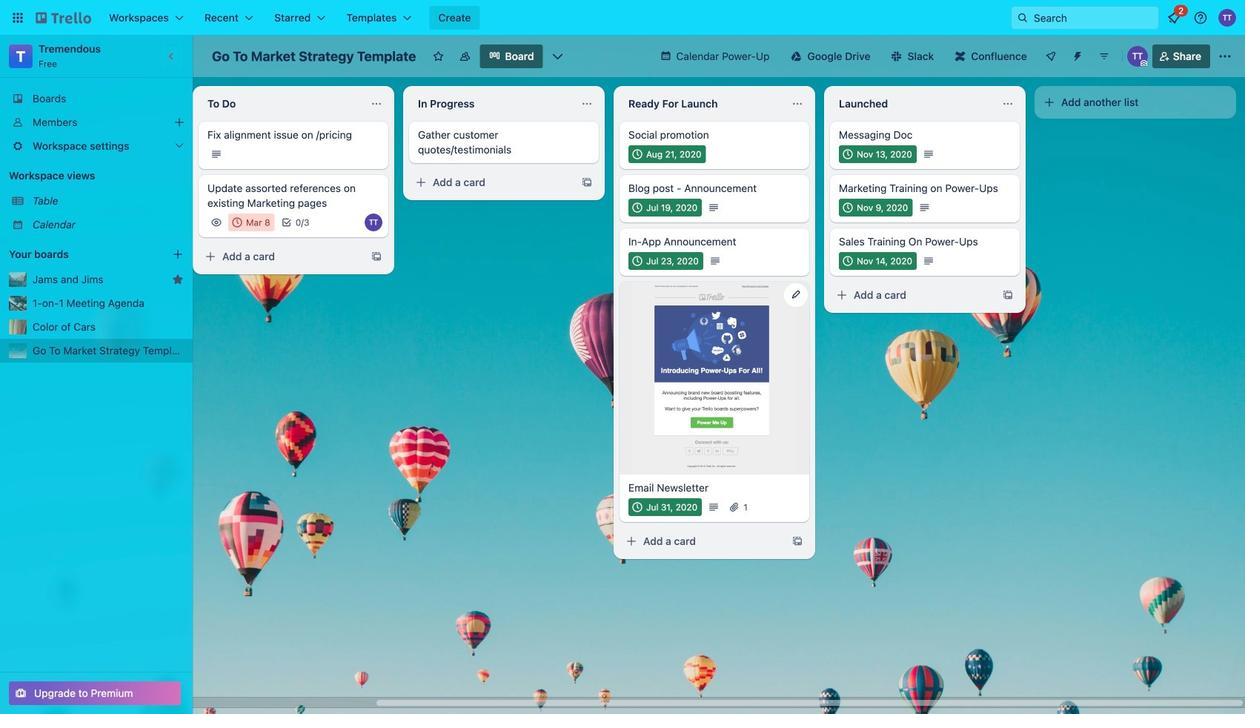 Task type: locate. For each thing, give the bounding box(es) containing it.
this member is an admin of this board. image
[[1141, 60, 1148, 67]]

create from template… image
[[581, 176, 593, 188], [371, 251, 383, 262], [1003, 289, 1014, 301]]

edit card image
[[790, 288, 802, 300]]

google drive icon image
[[792, 51, 802, 62]]

1 horizontal spatial terry turtle (terryturtle) image
[[1128, 46, 1148, 67]]

None text field
[[409, 92, 575, 116]]

2 vertical spatial create from template… image
[[1003, 289, 1014, 301]]

create from template… image
[[792, 535, 804, 547]]

None text field
[[199, 92, 365, 116], [620, 92, 786, 116], [830, 92, 997, 116], [199, 92, 365, 116], [620, 92, 786, 116], [830, 92, 997, 116]]

None checkbox
[[629, 145, 706, 163], [839, 145, 917, 163], [629, 199, 702, 217], [839, 199, 913, 217], [629, 252, 704, 270], [629, 145, 706, 163], [839, 145, 917, 163], [629, 199, 702, 217], [839, 199, 913, 217], [629, 252, 704, 270]]

0 horizontal spatial terry turtle (terryturtle) image
[[365, 214, 383, 231]]

2 horizontal spatial create from template… image
[[1003, 289, 1014, 301]]

terry turtle (terryturtle) image
[[1219, 9, 1237, 27], [1128, 46, 1148, 67], [365, 214, 383, 231]]

None checkbox
[[228, 214, 275, 231], [839, 252, 917, 270], [629, 498, 702, 516], [228, 214, 275, 231], [839, 252, 917, 270], [629, 498, 702, 516]]

1 horizontal spatial create from template… image
[[581, 176, 593, 188]]

show menu image
[[1218, 49, 1233, 64]]

1 vertical spatial create from template… image
[[371, 251, 383, 262]]

primary element
[[0, 0, 1246, 36]]

0 vertical spatial terry turtle (terryturtle) image
[[1219, 9, 1237, 27]]



Task type: describe. For each thing, give the bounding box(es) containing it.
workspace visible image
[[459, 50, 471, 62]]

open information menu image
[[1194, 10, 1209, 25]]

confluence icon image
[[955, 51, 966, 62]]

add board image
[[172, 248, 184, 260]]

workspace navigation collapse icon image
[[162, 46, 182, 67]]

star or unstar board image
[[433, 50, 444, 62]]

2 horizontal spatial terry turtle (terryturtle) image
[[1219, 9, 1237, 27]]

your boards with 4 items element
[[9, 245, 150, 263]]

1 vertical spatial terry turtle (terryturtle) image
[[1128, 46, 1148, 67]]

customize views image
[[551, 49, 565, 64]]

power ups image
[[1045, 50, 1057, 62]]

2 notifications image
[[1166, 9, 1183, 27]]

Board name text field
[[205, 44, 424, 68]]

back to home image
[[36, 6, 91, 30]]

automation image
[[1066, 44, 1087, 65]]

2 vertical spatial terry turtle (terryturtle) image
[[365, 214, 383, 231]]

0 vertical spatial create from template… image
[[581, 176, 593, 188]]

starred icon image
[[172, 274, 184, 285]]

0 horizontal spatial create from template… image
[[371, 251, 383, 262]]

Search field
[[1029, 7, 1159, 28]]

slack icon image
[[892, 51, 902, 62]]

search image
[[1017, 12, 1029, 24]]



Task type: vqa. For each thing, say whether or not it's contained in the screenshot.
the Customize views image
yes



